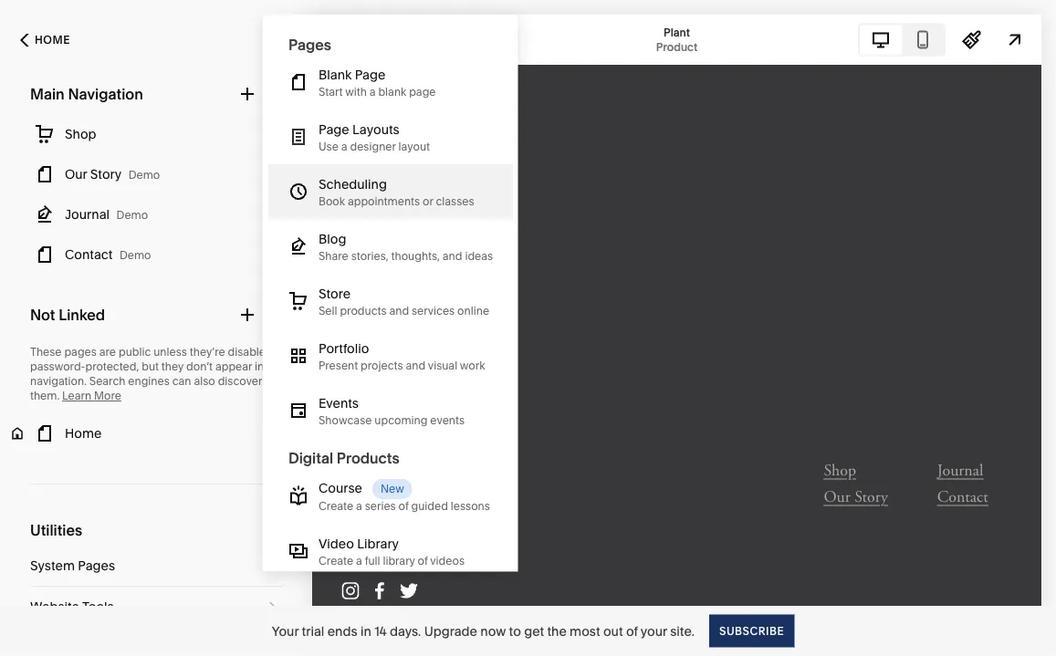 Task type: describe. For each thing, give the bounding box(es) containing it.
and inside the blog share stories, thoughts, and ideas
[[442, 249, 462, 262]]

demo for contact
[[120, 249, 151, 262]]

trial
[[302, 624, 325, 639]]

not
[[30, 306, 55, 324]]

upcoming
[[374, 413, 427, 427]]

create a series of guided lessons
[[318, 499, 490, 513]]

page
[[409, 85, 436, 98]]

present
[[318, 359, 358, 372]]

these pages are public unless they're disabled or password-protected, but they don't appear in the navigation. search engines can also discover them.
[[30, 346, 286, 403]]

product
[[656, 40, 698, 53]]

blank
[[378, 85, 406, 98]]

ends
[[328, 624, 358, 639]]

contact demo
[[65, 247, 151, 263]]

pages inside system pages button
[[78, 558, 115, 574]]

designer
[[350, 140, 396, 153]]

shop
[[65, 126, 96, 142]]

sell
[[318, 304, 337, 317]]

layouts
[[352, 121, 399, 137]]

events
[[318, 395, 358, 411]]

the inside these pages are public unless they're disabled or password-protected, but they don't appear in the navigation. search engines can also discover them.
[[267, 360, 284, 374]]

digital products
[[288, 449, 399, 466]]

discover
[[218, 375, 262, 388]]

journal demo
[[65, 207, 148, 222]]

site.
[[671, 624, 695, 639]]

14
[[375, 624, 387, 639]]

products
[[336, 449, 399, 466]]

linked
[[59, 306, 105, 324]]

work
[[460, 359, 485, 372]]

showcase
[[318, 413, 372, 427]]

website tools
[[30, 600, 114, 615]]

library
[[383, 554, 415, 567]]

blank
[[318, 66, 351, 82]]

can
[[172, 375, 191, 388]]

navigation.
[[30, 375, 87, 388]]

these
[[30, 346, 62, 359]]

1 vertical spatial in
[[361, 624, 372, 639]]

series
[[365, 499, 396, 513]]

them.
[[30, 390, 60, 403]]

website tools button
[[30, 587, 282, 627]]

main navigation
[[30, 85, 143, 103]]

demo inside our story demo
[[128, 168, 160, 182]]

add a new page to the "not linked" navigation group image
[[237, 305, 258, 325]]

system pages button
[[30, 546, 282, 586]]

portfolio
[[318, 340, 369, 356]]

0 vertical spatial home
[[35, 33, 70, 47]]

book
[[318, 194, 345, 208]]

demo for journal
[[117, 209, 148, 222]]

guided
[[411, 499, 448, 513]]

services
[[411, 304, 455, 317]]

events showcase upcoming events
[[318, 395, 464, 427]]

plant
[[664, 26, 690, 39]]

new
[[380, 482, 404, 495]]

plant product
[[656, 26, 698, 53]]

or inside scheduling book appointments or classes
[[422, 194, 433, 208]]

system pages
[[30, 558, 115, 574]]

story
[[90, 167, 122, 182]]

of inside video library create a full library of videos
[[417, 554, 428, 567]]

menu containing pages
[[263, 14, 518, 578]]

create inside video library create a full library of videos
[[318, 554, 353, 567]]

projects
[[360, 359, 403, 372]]

journal
[[65, 207, 110, 222]]

public
[[119, 346, 151, 359]]

use
[[318, 140, 338, 153]]

layout
[[398, 140, 430, 153]]

portfolio present projects and visual work
[[318, 340, 485, 372]]

store
[[318, 286, 350, 301]]

learn
[[62, 390, 91, 403]]

start
[[318, 85, 342, 98]]

video library create a full library of videos
[[318, 536, 464, 567]]

don't
[[186, 360, 213, 374]]

1 home button from the top
[[0, 20, 90, 60]]

learn more link
[[62, 390, 121, 403]]

1 horizontal spatial pages
[[288, 35, 331, 53]]

stories,
[[351, 249, 388, 262]]

main
[[30, 85, 65, 103]]

upgrade
[[424, 624, 478, 639]]

appointments
[[347, 194, 420, 208]]

library
[[357, 536, 399, 551]]

blog
[[318, 231, 346, 246]]

lessons
[[451, 499, 490, 513]]

protected,
[[85, 360, 139, 374]]

a inside blank page start with a blank page
[[369, 85, 375, 98]]

scheduling
[[318, 176, 387, 192]]

our
[[65, 167, 87, 182]]

and for portfolio
[[406, 359, 425, 372]]

shop button
[[0, 114, 312, 154]]

page inside page layouts use a designer layout
[[318, 121, 349, 137]]



Task type: vqa. For each thing, say whether or not it's contained in the screenshot.
Palm
no



Task type: locate. For each thing, give the bounding box(es) containing it.
website
[[30, 600, 79, 615]]

but
[[142, 360, 159, 374]]

demo inside journal demo
[[117, 209, 148, 222]]

blog share stories, thoughts, and ideas
[[318, 231, 493, 262]]

home button down the engines
[[0, 414, 312, 454]]

videos
[[430, 554, 464, 567]]

also
[[194, 375, 215, 388]]

menu
[[263, 14, 518, 578]]

edit
[[332, 33, 358, 46]]

a left series
[[356, 499, 362, 513]]

1 horizontal spatial in
[[361, 624, 372, 639]]

1 vertical spatial page
[[318, 121, 349, 137]]

unless
[[154, 346, 187, 359]]

get
[[524, 624, 544, 639]]

full
[[365, 554, 380, 567]]

or
[[422, 194, 433, 208], [275, 346, 286, 359]]

a inside video library create a full library of videos
[[356, 554, 362, 567]]

pages
[[288, 35, 331, 53], [78, 558, 115, 574]]

appear
[[215, 360, 252, 374]]

are
[[99, 346, 116, 359]]

create down course
[[318, 499, 353, 513]]

2 vertical spatial of
[[626, 624, 638, 639]]

events
[[430, 413, 464, 427]]

1 vertical spatial pages
[[78, 558, 115, 574]]

search
[[89, 375, 126, 388]]

create
[[318, 499, 353, 513], [318, 554, 353, 567]]

2 create from the top
[[318, 554, 353, 567]]

course
[[318, 480, 362, 496]]

our story demo
[[65, 167, 160, 182]]

not linked
[[30, 306, 105, 324]]

thoughts,
[[391, 249, 440, 262]]

1 vertical spatial or
[[275, 346, 286, 359]]

and left visual
[[406, 359, 425, 372]]

2 horizontal spatial of
[[626, 624, 638, 639]]

1 vertical spatial the
[[547, 624, 567, 639]]

1 horizontal spatial page
[[354, 66, 385, 82]]

0 vertical spatial create
[[318, 499, 353, 513]]

days.
[[390, 624, 421, 639]]

or inside these pages are public unless they're disabled or password-protected, but they don't appear in the navigation. search engines can also discover them.
[[275, 346, 286, 359]]

and left ideas
[[442, 249, 462, 262]]

utilities
[[30, 521, 82, 539]]

online
[[457, 304, 489, 317]]

1 horizontal spatial the
[[547, 624, 567, 639]]

demo right contact
[[120, 249, 151, 262]]

and
[[442, 249, 462, 262], [389, 304, 409, 317], [406, 359, 425, 372]]

or left classes
[[422, 194, 433, 208]]

engines
[[128, 375, 170, 388]]

a inside page layouts use a designer layout
[[341, 140, 347, 153]]

0 vertical spatial the
[[267, 360, 284, 374]]

and left the services
[[389, 304, 409, 317]]

1 vertical spatial and
[[389, 304, 409, 317]]

0 horizontal spatial in
[[255, 360, 264, 374]]

pages up tools
[[78, 558, 115, 574]]

0 vertical spatial or
[[422, 194, 433, 208]]

home button up main
[[0, 20, 90, 60]]

share
[[318, 249, 348, 262]]

page layouts use a designer layout
[[318, 121, 430, 153]]

contact
[[65, 247, 113, 263]]

1 vertical spatial of
[[417, 554, 428, 567]]

0 horizontal spatial page
[[318, 121, 349, 137]]

home up main
[[35, 33, 70, 47]]

navigation
[[68, 85, 143, 103]]

your
[[272, 624, 299, 639]]

a
[[369, 85, 375, 98], [341, 140, 347, 153], [356, 499, 362, 513], [356, 554, 362, 567]]

the
[[267, 360, 284, 374], [547, 624, 567, 639]]

0 vertical spatial and
[[442, 249, 462, 262]]

or right disabled
[[275, 346, 286, 359]]

of right out
[[626, 624, 638, 639]]

in left 14
[[361, 624, 372, 639]]

and inside the store sell products and services online
[[389, 304, 409, 317]]

1 vertical spatial home button
[[0, 414, 312, 454]]

pages
[[64, 346, 97, 359]]

0 vertical spatial of
[[398, 499, 408, 513]]

of
[[398, 499, 408, 513], [417, 554, 428, 567], [626, 624, 638, 639]]

a right use
[[341, 140, 347, 153]]

tab list
[[860, 25, 944, 54]]

video
[[318, 536, 354, 551]]

page up use
[[318, 121, 349, 137]]

your trial ends in 14 days. upgrade now to get the most out of your site.
[[272, 624, 695, 639]]

products
[[340, 304, 386, 317]]

blank page start with a blank page
[[318, 66, 436, 98]]

of down new
[[398, 499, 408, 513]]

home button
[[0, 20, 90, 60], [0, 414, 312, 454]]

most
[[570, 624, 601, 639]]

page up with
[[354, 66, 385, 82]]

they
[[162, 360, 184, 374]]

system
[[30, 558, 75, 574]]

a right with
[[369, 85, 375, 98]]

2 vertical spatial demo
[[120, 249, 151, 262]]

2 vertical spatial and
[[406, 359, 425, 372]]

the down disabled
[[267, 360, 284, 374]]

and for store
[[389, 304, 409, 317]]

demo
[[128, 168, 160, 182], [117, 209, 148, 222], [120, 249, 151, 262]]

in inside these pages are public unless they're disabled or password-protected, but they don't appear in the navigation. search engines can also discover them.
[[255, 360, 264, 374]]

edit button
[[321, 24, 384, 55]]

0 vertical spatial page
[[354, 66, 385, 82]]

demo right story
[[128, 168, 160, 182]]

store sell products and services online
[[318, 286, 489, 317]]

create down video
[[318, 554, 353, 567]]

tools
[[82, 600, 114, 615]]

1 vertical spatial home
[[65, 426, 102, 442]]

0 horizontal spatial or
[[275, 346, 286, 359]]

disabled
[[228, 346, 273, 359]]

0 horizontal spatial pages
[[78, 558, 115, 574]]

out
[[604, 624, 623, 639]]

in down disabled
[[255, 360, 264, 374]]

and inside portfolio present projects and visual work
[[406, 359, 425, 372]]

1 vertical spatial demo
[[117, 209, 148, 222]]

the right get
[[547, 624, 567, 639]]

0 vertical spatial home button
[[0, 20, 90, 60]]

0 vertical spatial demo
[[128, 168, 160, 182]]

visual
[[428, 359, 457, 372]]

0 vertical spatial pages
[[288, 35, 331, 53]]

1 horizontal spatial or
[[422, 194, 433, 208]]

your
[[641, 624, 667, 639]]

password-
[[30, 360, 85, 374]]

more
[[94, 390, 121, 403]]

they're
[[190, 346, 225, 359]]

2 home button from the top
[[0, 414, 312, 454]]

0 horizontal spatial the
[[267, 360, 284, 374]]

1 horizontal spatial of
[[417, 554, 428, 567]]

1 create from the top
[[318, 499, 353, 513]]

add a new page to the "main navigation" group image
[[237, 84, 258, 104]]

1 vertical spatial create
[[318, 554, 353, 567]]

subscribe
[[720, 625, 785, 638]]

demo inside contact demo
[[120, 249, 151, 262]]

learn more
[[62, 390, 121, 403]]

pages left the edit
[[288, 35, 331, 53]]

demo right journal
[[117, 209, 148, 222]]

of right library
[[417, 554, 428, 567]]

home down learn
[[65, 426, 102, 442]]

a left full
[[356, 554, 362, 567]]

0 vertical spatial in
[[255, 360, 264, 374]]

subscribe button
[[710, 615, 795, 648]]

0 horizontal spatial of
[[398, 499, 408, 513]]

ideas
[[465, 249, 493, 262]]

in
[[255, 360, 264, 374], [361, 624, 372, 639]]

with
[[345, 85, 367, 98]]

page inside blank page start with a blank page
[[354, 66, 385, 82]]

digital
[[288, 449, 333, 466]]



